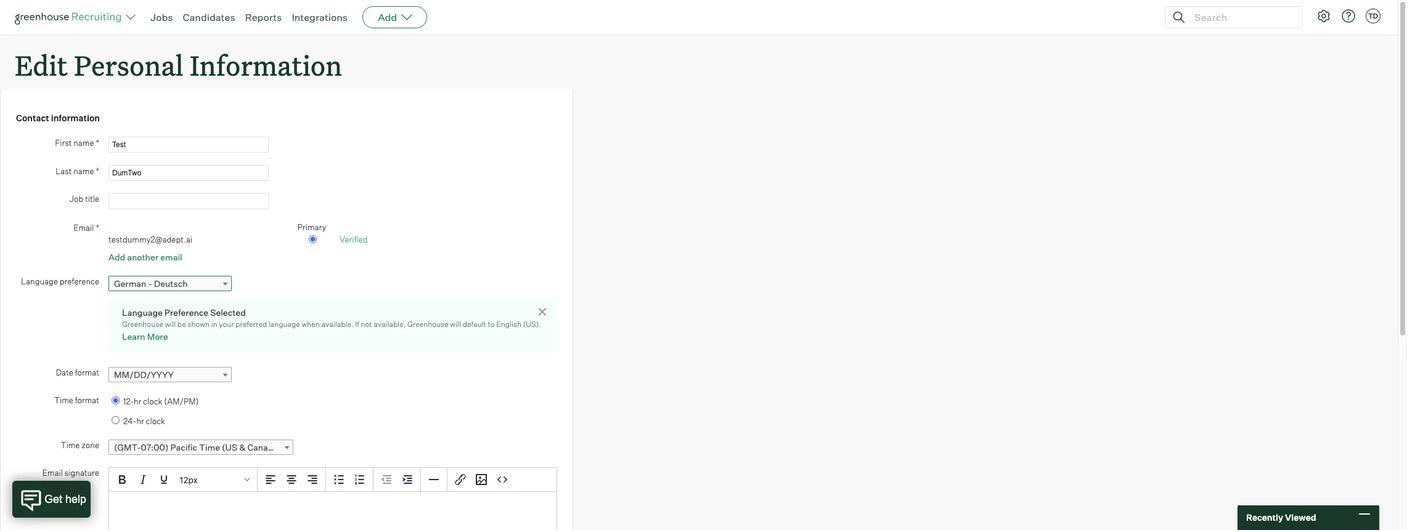 Task type: describe. For each thing, give the bounding box(es) containing it.
&
[[239, 443, 246, 453]]

format for time format
[[75, 396, 99, 406]]

07:00)
[[141, 443, 169, 453]]

add another email link
[[108, 252, 182, 262]]

language preference
[[21, 277, 99, 287]]

add another email
[[108, 252, 182, 262]]

recently viewed
[[1246, 513, 1316, 523]]

verified
[[340, 235, 368, 245]]

candidates link
[[183, 11, 235, 23]]

* for last name *
[[96, 166, 99, 176]]

Job title text field
[[108, 193, 269, 209]]

german
[[114, 279, 146, 289]]

title
[[85, 194, 99, 204]]

24-
[[123, 416, 136, 426]]

time for time format
[[54, 396, 73, 406]]

in
[[211, 320, 217, 329]]

td button
[[1366, 9, 1381, 23]]

last name *
[[56, 166, 99, 176]]

(us).
[[523, 320, 541, 329]]

time zone
[[61, 441, 99, 451]]

hr for 12-
[[134, 397, 141, 407]]

4 toolbar from the left
[[447, 469, 515, 493]]

information
[[190, 47, 342, 83]]

first name *
[[55, 137, 99, 148]]

available,
[[374, 320, 406, 329]]

email *
[[74, 222, 99, 233]]

1 greenhouse from the left
[[122, 320, 163, 329]]

personal
[[74, 47, 183, 83]]

reports link
[[245, 11, 282, 23]]

12-hr clock (AM/PM) radio
[[112, 397, 120, 405]]

greenhouse recruiting image
[[15, 10, 126, 25]]

preference
[[164, 308, 208, 318]]

canada)
[[247, 443, 281, 453]]

time left the (us
[[199, 443, 220, 453]]

german - deutsch
[[114, 279, 188, 289]]

first
[[55, 138, 72, 148]]

edit
[[15, 47, 68, 83]]

12-hr clock (am/pm)
[[123, 397, 199, 407]]

12px toolbar
[[109, 469, 258, 493]]

(gmt-07:00) pacific time (us & canada) link
[[108, 440, 293, 456]]

(am/pm)
[[164, 397, 199, 407]]

preferred
[[236, 320, 267, 329]]

* for first name *
[[96, 137, 99, 148]]

add for add
[[378, 11, 397, 23]]

shown
[[188, 320, 210, 329]]

12-
[[123, 397, 134, 407]]

name for first name *
[[74, 138, 94, 148]]

hr for 24-
[[136, 416, 144, 426]]

format for date format
[[75, 368, 99, 378]]

german - deutsch link
[[108, 276, 232, 292]]

3 * from the top
[[96, 222, 99, 233]]

not
[[361, 320, 372, 329]]

learn
[[122, 332, 145, 342]]

be
[[177, 320, 186, 329]]

12px
[[179, 475, 198, 486]]

your
[[219, 320, 234, 329]]

pacific
[[170, 443, 197, 453]]

email signature
[[42, 469, 99, 478]]

name for last name *
[[74, 166, 94, 176]]

language preference selected greenhouse will be shown in your preferred language when available. if not available, greenhouse will default to english (us). learn more
[[122, 308, 541, 342]]

integrations link
[[292, 11, 348, 23]]

-
[[148, 279, 152, 289]]

reports
[[245, 11, 282, 23]]

more
[[147, 332, 168, 342]]

english
[[496, 320, 522, 329]]

clock for 12-
[[143, 397, 162, 407]]



Task type: locate. For each thing, give the bounding box(es) containing it.
2 * from the top
[[96, 166, 99, 176]]

0 horizontal spatial language
[[21, 277, 58, 287]]

name right first
[[74, 138, 94, 148]]

time
[[54, 396, 73, 406], [61, 441, 80, 451], [199, 443, 220, 453]]

1 vertical spatial add
[[108, 252, 125, 262]]

2 will from the left
[[450, 320, 461, 329]]

greenhouse right available,
[[407, 320, 449, 329]]

0 horizontal spatial email
[[42, 469, 63, 478]]

0 horizontal spatial greenhouse
[[122, 320, 163, 329]]

testdummy2@adept.ai
[[108, 235, 192, 245]]

email for signature
[[42, 469, 63, 478]]

date format
[[56, 368, 99, 378]]

date
[[56, 368, 73, 378]]

0 vertical spatial format
[[75, 368, 99, 378]]

hr
[[134, 397, 141, 407], [136, 416, 144, 426]]

if
[[355, 320, 359, 329]]

(us
[[222, 443, 237, 453]]

will
[[165, 320, 176, 329], [450, 320, 461, 329]]

learn more link
[[122, 332, 168, 342]]

configure image
[[1317, 9, 1331, 23]]

language inside 'language preference selected greenhouse will be shown in your preferred language when available. if not available, greenhouse will default to english (us). learn more'
[[122, 308, 163, 318]]

mm/dd/yyyy
[[114, 370, 174, 380]]

1 horizontal spatial will
[[450, 320, 461, 329]]

1 horizontal spatial language
[[122, 308, 163, 318]]

name inside last name *
[[74, 166, 94, 176]]

will left default
[[450, 320, 461, 329]]

1 horizontal spatial add
[[378, 11, 397, 23]]

when
[[302, 320, 320, 329]]

* down title
[[96, 222, 99, 233]]

2 greenhouse from the left
[[407, 320, 449, 329]]

*
[[96, 137, 99, 148], [96, 166, 99, 176], [96, 222, 99, 233]]

0 vertical spatial hr
[[134, 397, 141, 407]]

clock for 24-
[[146, 416, 165, 426]]

clock up 24-hr clock at bottom left
[[143, 397, 162, 407]]

candidates
[[183, 11, 235, 23]]

1 vertical spatial hr
[[136, 416, 144, 426]]

2 toolbar from the left
[[326, 469, 374, 493]]

time left zone
[[61, 441, 80, 451]]

* down information
[[96, 137, 99, 148]]

2 vertical spatial *
[[96, 222, 99, 233]]

greenhouse
[[122, 320, 163, 329], [407, 320, 449, 329]]

add
[[378, 11, 397, 23], [108, 252, 125, 262]]

None radio
[[308, 236, 317, 244]]

clock down 12-hr clock (am/pm)
[[146, 416, 165, 426]]

1 toolbar from the left
[[258, 469, 326, 493]]

0 vertical spatial name
[[74, 138, 94, 148]]

language
[[269, 320, 300, 329]]

signature
[[65, 469, 99, 478]]

format
[[75, 368, 99, 378], [75, 396, 99, 406]]

24-hr clock radio
[[112, 416, 120, 424]]

time down "date" on the bottom left of page
[[54, 396, 73, 406]]

None text field
[[108, 137, 269, 153], [108, 165, 269, 181], [108, 137, 269, 153], [108, 165, 269, 181]]

name
[[74, 138, 94, 148], [74, 166, 94, 176]]

last
[[56, 166, 72, 176]]

(gmt-07:00) pacific time (us & canada)
[[114, 443, 281, 453]]

name right last at top left
[[74, 166, 94, 176]]

edit personal information
[[15, 47, 342, 83]]

format left 12-hr clock (am/pm) radio
[[75, 396, 99, 406]]

language for preference
[[122, 308, 163, 318]]

contact
[[16, 113, 49, 123]]

hr right 24-hr clock 'radio'
[[136, 416, 144, 426]]

2 format from the top
[[75, 396, 99, 406]]

available.
[[321, 320, 353, 329]]

toolbar
[[258, 469, 326, 493], [326, 469, 374, 493], [374, 469, 421, 493], [447, 469, 515, 493]]

add inside add popup button
[[378, 11, 397, 23]]

add for add another email
[[108, 252, 125, 262]]

0 horizontal spatial add
[[108, 252, 125, 262]]

integrations
[[292, 11, 348, 23]]

name inside first name *
[[74, 138, 94, 148]]

email left signature
[[42, 469, 63, 478]]

1 will from the left
[[165, 320, 176, 329]]

jobs
[[150, 11, 173, 23]]

1 horizontal spatial email
[[74, 223, 94, 233]]

preference
[[60, 277, 99, 287]]

jobs link
[[150, 11, 173, 23]]

0 vertical spatial language
[[21, 277, 58, 287]]

information
[[51, 113, 100, 123]]

format right "date" on the bottom left of page
[[75, 368, 99, 378]]

1 * from the top
[[96, 137, 99, 148]]

language up learn more link
[[122, 308, 163, 318]]

another
[[127, 252, 159, 262]]

language
[[21, 277, 58, 287], [122, 308, 163, 318]]

mm/dd/yyyy link
[[108, 367, 232, 383]]

contact information
[[16, 113, 100, 123]]

recently
[[1246, 513, 1283, 523]]

default
[[463, 320, 486, 329]]

email
[[160, 252, 182, 262]]

will left "be"
[[165, 320, 176, 329]]

greenhouse up learn more link
[[122, 320, 163, 329]]

12px button
[[174, 470, 255, 491]]

email
[[74, 223, 94, 233], [42, 469, 63, 478]]

1 format from the top
[[75, 368, 99, 378]]

3 toolbar from the left
[[374, 469, 421, 493]]

language for preference
[[21, 277, 58, 287]]

0 vertical spatial *
[[96, 137, 99, 148]]

* up title
[[96, 166, 99, 176]]

12px group
[[109, 469, 557, 493]]

to
[[488, 320, 495, 329]]

0 vertical spatial add
[[378, 11, 397, 23]]

time for time zone
[[61, 441, 80, 451]]

1 vertical spatial format
[[75, 396, 99, 406]]

td
[[1368, 12, 1378, 20]]

24-hr clock
[[123, 416, 165, 426]]

1 vertical spatial email
[[42, 469, 63, 478]]

email for *
[[74, 223, 94, 233]]

1 vertical spatial name
[[74, 166, 94, 176]]

deutsch
[[154, 279, 188, 289]]

0 vertical spatial clock
[[143, 397, 162, 407]]

(gmt-
[[114, 443, 141, 453]]

td button
[[1363, 6, 1383, 26]]

language left preference
[[21, 277, 58, 287]]

1 vertical spatial language
[[122, 308, 163, 318]]

2 name from the top
[[74, 166, 94, 176]]

primary
[[297, 222, 326, 232]]

time format
[[54, 396, 99, 406]]

email down job title
[[74, 223, 94, 233]]

job
[[70, 194, 83, 204]]

zone
[[81, 441, 99, 451]]

add button
[[363, 6, 427, 28]]

0 horizontal spatial will
[[165, 320, 176, 329]]

1 vertical spatial *
[[96, 166, 99, 176]]

1 name from the top
[[74, 138, 94, 148]]

job title
[[70, 194, 99, 204]]

clock
[[143, 397, 162, 407], [146, 416, 165, 426]]

0 vertical spatial email
[[74, 223, 94, 233]]

hr up 24-hr clock at bottom left
[[134, 397, 141, 407]]

1 horizontal spatial greenhouse
[[407, 320, 449, 329]]

Search text field
[[1191, 8, 1291, 26]]

1 vertical spatial clock
[[146, 416, 165, 426]]

selected
[[210, 308, 246, 318]]

email inside email *
[[74, 223, 94, 233]]

viewed
[[1285, 513, 1316, 523]]



Task type: vqa. For each thing, say whether or not it's contained in the screenshot.
Add another email
yes



